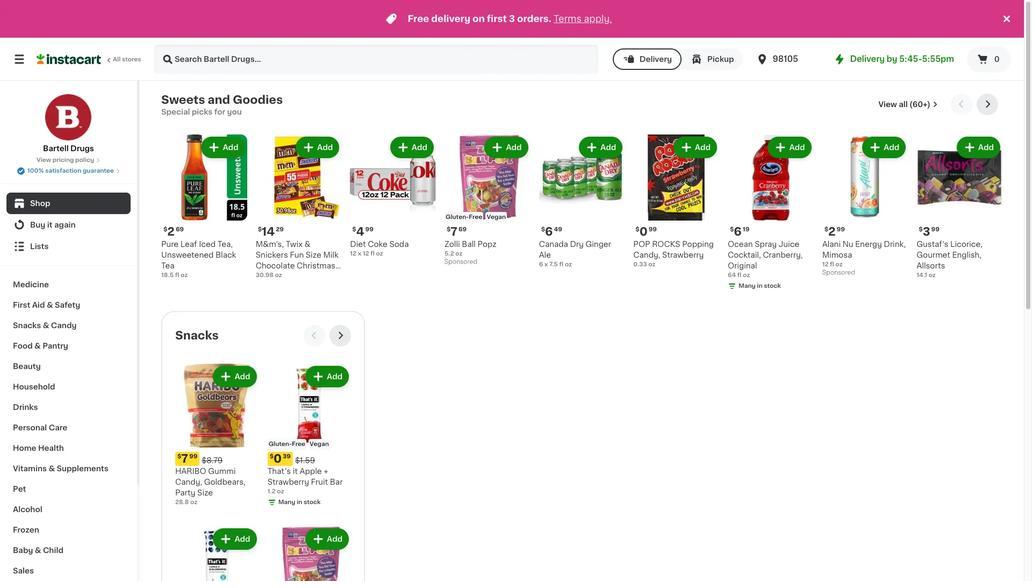 Task type: describe. For each thing, give the bounding box(es) containing it.
buy it again link
[[6, 214, 131, 236]]

item carousel region
[[161, 94, 1003, 302]]

view for view all (60+)
[[879, 101, 898, 108]]

5:55pm
[[923, 55, 955, 63]]

oz inside canada dry ginger ale 6 x 7.5 fl oz
[[565, 261, 572, 267]]

3 inside item carousel 'region'
[[924, 226, 931, 237]]

0 horizontal spatial 12
[[350, 251, 357, 256]]

gluten- for zolli ball popz
[[446, 214, 469, 220]]

& for candy
[[43, 322, 49, 329]]

first aid & safety
[[13, 301, 80, 309]]

12 for 4
[[363, 251, 369, 256]]

gourmet
[[917, 251, 951, 259]]

view pricing policy
[[37, 157, 94, 163]]

zolli ball popz 5.2 oz
[[445, 240, 497, 256]]

snacks & candy
[[13, 322, 77, 329]]

1.2
[[268, 488, 276, 494]]

zolli
[[445, 240, 460, 248]]

add button for m&m's, twix & snickers fun size milk chocolate christmas candy assortment bulk candy
[[297, 138, 339, 157]]

english,
[[953, 251, 982, 259]]

haribo
[[175, 467, 206, 475]]

coke
[[368, 240, 388, 248]]

terms apply. link
[[554, 15, 613, 23]]

bartell
[[43, 145, 69, 152]]

98105 button
[[756, 44, 821, 74]]

view pricing policy link
[[37, 156, 101, 165]]

food
[[13, 342, 33, 350]]

6 for ocean spray juice cocktail, cranberry, original
[[735, 226, 742, 237]]

pop
[[634, 240, 651, 248]]

pantry
[[43, 342, 68, 350]]

size for &
[[306, 251, 322, 259]]

stock for fruit
[[304, 499, 321, 505]]

fl inside canada dry ginger ale 6 x 7.5 fl oz
[[560, 261, 564, 267]]

medicine
[[13, 281, 49, 288]]

pickup
[[708, 55, 735, 63]]

oz inside 'pure leaf iced tea, unsweetened black tea 18.5 fl oz'
[[181, 272, 188, 278]]

that's
[[268, 467, 291, 475]]

14.1
[[917, 272, 928, 278]]

food & pantry
[[13, 342, 68, 350]]

medicine link
[[6, 274, 131, 295]]

popz
[[478, 240, 497, 248]]

product group containing 3
[[917, 134, 1003, 280]]

unsweetened
[[161, 251, 214, 259]]

$ 7 69
[[447, 226, 467, 237]]

99 for 0
[[649, 226, 657, 232]]

terms
[[554, 15, 582, 23]]

drugs
[[70, 145, 94, 152]]

original
[[728, 262, 758, 269]]

vegan for that's it apple + strawberry fruit bar
[[310, 441, 329, 447]]

canada dry ginger ale 6 x 7.5 fl oz
[[539, 240, 612, 267]]

1 vertical spatial candy
[[274, 283, 299, 291]]

allsorts
[[917, 262, 946, 269]]

x inside canada dry ginger ale 6 x 7.5 fl oz
[[545, 261, 548, 267]]

home health link
[[6, 438, 131, 458]]

14
[[262, 226, 275, 237]]

in for fruit
[[297, 499, 302, 505]]

black
[[216, 251, 236, 259]]

oz inside diet coke soda 12 x 12 fl oz
[[376, 251, 383, 256]]

strawberry for it
[[268, 478, 309, 486]]

bartell drugs
[[43, 145, 94, 152]]

care
[[49, 424, 67, 431]]

delivery for delivery by 5:45-5:55pm
[[851, 55, 885, 63]]

add button for ocean spray juice cocktail, cranberry, original
[[770, 138, 811, 157]]

on
[[473, 15, 485, 23]]

bartell drugs logo image
[[45, 94, 92, 141]]

pet link
[[6, 479, 131, 499]]

rocks
[[653, 240, 681, 248]]

m&m's,
[[256, 240, 284, 248]]

$7.99 original price: $8.79 element
[[175, 452, 259, 466]]

alani
[[823, 240, 841, 248]]

diet
[[350, 240, 366, 248]]

candy, inside haribo gummi candy, goldbears, party size 28.8 oz
[[175, 478, 202, 486]]

drinks
[[13, 403, 38, 411]]

safety
[[55, 301, 80, 309]]

7 for $ 7 69
[[451, 226, 458, 237]]

iced
[[199, 240, 216, 248]]

2 for pure
[[167, 226, 175, 237]]

shop link
[[6, 193, 131, 214]]

69 for 7
[[459, 226, 467, 232]]

$1.59
[[295, 457, 315, 464]]

add for haribo gummi candy, goldbears, party size
[[235, 373, 250, 380]]

personal care
[[13, 424, 67, 431]]

99 for 3
[[932, 226, 940, 232]]

buy
[[30, 221, 45, 229]]

shop
[[30, 200, 50, 207]]

candy, inside pop rocks popping candy, strawberry 0.33 oz
[[634, 251, 661, 259]]

ale
[[539, 251, 551, 259]]

supplements
[[57, 465, 109, 472]]

add for gustaf's licorice, gourmet english, allsorts
[[979, 144, 995, 151]]

gluten-free vegan for zolli ball popz
[[446, 214, 506, 220]]

add button for that's it apple + strawberry fruit bar
[[307, 367, 348, 386]]

goodies
[[233, 94, 283, 105]]

all stores
[[113, 56, 141, 62]]

5:45-
[[900, 55, 923, 63]]

64
[[728, 272, 737, 278]]

juice
[[779, 240, 800, 248]]

x inside diet coke soda 12 x 12 fl oz
[[358, 251, 362, 256]]

0 vertical spatial candy
[[256, 273, 281, 280]]

$ for $ 3 99
[[920, 226, 924, 232]]

lists link
[[6, 236, 131, 257]]

spray
[[755, 240, 777, 248]]

lists
[[30, 243, 49, 250]]

$8.79
[[202, 457, 223, 464]]

12 for 2
[[823, 261, 829, 267]]

aid
[[32, 301, 45, 309]]

98105
[[773, 55, 799, 63]]

$ for $ 4 99
[[353, 226, 357, 232]]

(60+)
[[910, 101, 931, 108]]

100%
[[27, 168, 44, 174]]

snacks for snacks
[[175, 330, 219, 341]]

view all (60+)
[[879, 101, 931, 108]]

in for original
[[758, 283, 763, 289]]

& right aid
[[47, 301, 53, 309]]

frozen
[[13, 526, 39, 534]]

$ 14 29
[[258, 226, 284, 237]]

home health
[[13, 444, 64, 452]]

product group containing 14
[[256, 134, 342, 291]]

$ 6 19
[[731, 226, 750, 237]]

ginger
[[586, 240, 612, 248]]

29
[[276, 226, 284, 232]]

snickers
[[256, 251, 288, 259]]

$ for $ 0 39
[[270, 453, 274, 459]]

vitamins & supplements link
[[6, 458, 131, 479]]

add button for gustaf's licorice, gourmet english, allsorts
[[959, 138, 1000, 157]]

many in stock for fruit
[[278, 499, 321, 505]]

haribo gummi candy, goldbears, party size 28.8 oz
[[175, 467, 246, 505]]

instacart logo image
[[37, 53, 101, 66]]

oz inside alani nu energy drink, mimosa 12 fl oz
[[836, 261, 843, 267]]

special
[[161, 108, 190, 116]]

delivery button
[[613, 48, 682, 70]]

add for canada dry ginger ale
[[601, 144, 617, 151]]

100% satisfaction guarantee
[[27, 168, 114, 174]]



Task type: locate. For each thing, give the bounding box(es) containing it.
mimosa
[[823, 251, 853, 259]]

&
[[305, 240, 311, 248], [47, 301, 53, 309], [43, 322, 49, 329], [34, 342, 41, 350], [49, 465, 55, 472], [35, 547, 41, 554]]

6 for canada dry ginger ale
[[546, 226, 553, 237]]

it right buy
[[47, 221, 53, 229]]

0 horizontal spatial 69
[[176, 226, 184, 232]]

sponsored badge image down mimosa
[[823, 270, 855, 276]]

None search field
[[154, 44, 599, 74]]

99 inside $ 2 99
[[837, 226, 846, 232]]

beauty link
[[6, 356, 131, 377]]

candy, up 0.33
[[634, 251, 661, 259]]

0 horizontal spatial delivery
[[640, 55, 672, 63]]

fl down coke
[[371, 251, 375, 256]]

99 for 7
[[189, 453, 198, 459]]

99 for 4
[[366, 226, 374, 232]]

in down original
[[758, 283, 763, 289]]

$ inside $ 2 99
[[825, 226, 829, 232]]

0 vertical spatial 0
[[995, 55, 1000, 63]]

$ inside $ 0 39
[[270, 453, 274, 459]]

99 right 4
[[366, 226, 374, 232]]

0 horizontal spatial strawberry
[[268, 478, 309, 486]]

1 vertical spatial it
[[293, 467, 298, 475]]

assortment
[[283, 273, 327, 280]]

2 vertical spatial 0
[[274, 453, 282, 464]]

3 right first
[[509, 15, 515, 23]]

$ up haribo in the left of the page
[[178, 453, 181, 459]]

1 horizontal spatial 7
[[451, 226, 458, 237]]

49
[[554, 226, 563, 232]]

0 horizontal spatial 2
[[167, 226, 175, 237]]

strawberry inside pop rocks popping candy, strawberry 0.33 oz
[[663, 251, 704, 259]]

size up christmas
[[306, 251, 322, 259]]

0 vertical spatial strawberry
[[663, 251, 704, 259]]

99 for 2
[[837, 226, 846, 232]]

0 horizontal spatial view
[[37, 157, 51, 163]]

$ for $ 0 99
[[636, 226, 640, 232]]

1 vertical spatial 7
[[181, 453, 188, 464]]

1 horizontal spatial 12
[[363, 251, 369, 256]]

1 horizontal spatial in
[[758, 283, 763, 289]]

1 horizontal spatial snacks
[[175, 330, 219, 341]]

many
[[739, 283, 756, 289], [278, 499, 296, 505]]

apple
[[300, 467, 322, 475]]

99 up pop at the right top of the page
[[649, 226, 657, 232]]

0 horizontal spatial free
[[292, 441, 306, 447]]

chocolate
[[256, 262, 295, 269]]

2 up pure
[[167, 226, 175, 237]]

oz inside the ocean spray juice cocktail, cranberry, original 64 fl oz
[[744, 272, 751, 278]]

0 vertical spatial snacks
[[13, 322, 41, 329]]

size for candy,
[[197, 489, 213, 496]]

size right party
[[197, 489, 213, 496]]

2 up alani
[[829, 226, 836, 237]]

1 horizontal spatial stock
[[765, 283, 782, 289]]

1 horizontal spatial it
[[293, 467, 298, 475]]

18.5
[[161, 272, 174, 278]]

$ up pop at the right top of the page
[[636, 226, 640, 232]]

1 vertical spatial many in stock
[[278, 499, 321, 505]]

delivery
[[851, 55, 885, 63], [640, 55, 672, 63]]

snacks for snacks & candy
[[13, 322, 41, 329]]

view
[[879, 101, 898, 108], [37, 157, 51, 163]]

1 vertical spatial 0
[[640, 226, 648, 237]]

fl inside the ocean spray juice cocktail, cranberry, original 64 fl oz
[[738, 272, 742, 278]]

99 up nu
[[837, 226, 846, 232]]

7 inside item carousel 'region'
[[451, 226, 458, 237]]

oz down mimosa
[[836, 261, 843, 267]]

1 vertical spatial vegan
[[310, 441, 329, 447]]

$ up pure
[[164, 226, 167, 232]]

0 horizontal spatial 7
[[181, 453, 188, 464]]

food & pantry link
[[6, 336, 131, 356]]

0 horizontal spatial stock
[[304, 499, 321, 505]]

strawberry down that's
[[268, 478, 309, 486]]

& right baby
[[35, 547, 41, 554]]

0 horizontal spatial 3
[[509, 15, 515, 23]]

0 horizontal spatial vegan
[[310, 441, 329, 447]]

1 vertical spatial snacks
[[175, 330, 219, 341]]

& down health
[[49, 465, 55, 472]]

goldbears,
[[204, 478, 246, 486]]

$ for $ 14 29
[[258, 226, 262, 232]]

limited time offer region
[[0, 0, 1001, 38]]

99 up haribo in the left of the page
[[189, 453, 198, 459]]

2 69 from the left
[[459, 226, 467, 232]]

candy, down haribo in the left of the page
[[175, 478, 202, 486]]

it for apple
[[293, 467, 298, 475]]

free inside limited time offer region
[[408, 15, 430, 23]]

1 69 from the left
[[176, 226, 184, 232]]

7 up zolli
[[451, 226, 458, 237]]

snacks link
[[175, 329, 219, 342]]

gluten- up the 39
[[269, 441, 292, 447]]

$ inside $ 14 29
[[258, 226, 262, 232]]

stock down the fruit
[[304, 499, 321, 505]]

by
[[887, 55, 898, 63]]

add button for haribo gummi candy, goldbears, party size
[[214, 367, 256, 386]]

ocean spray juice cocktail, cranberry, original 64 fl oz
[[728, 240, 803, 278]]

1 horizontal spatial 3
[[924, 226, 931, 237]]

gustaf's
[[917, 240, 949, 248]]

orders.
[[518, 15, 552, 23]]

gluten-free vegan up the 39
[[269, 441, 329, 447]]

first
[[487, 15, 507, 23]]

28.8
[[175, 499, 189, 505]]

it for again
[[47, 221, 53, 229]]

0 vertical spatial gluten-
[[446, 214, 469, 220]]

1 horizontal spatial gluten-free vegan
[[446, 214, 506, 220]]

0 horizontal spatial 0
[[274, 453, 282, 464]]

100% satisfaction guarantee button
[[17, 165, 120, 175]]

that's it apple + strawberry fruit bar 1.2 oz
[[268, 467, 343, 494]]

0 horizontal spatial 6
[[539, 261, 543, 267]]

fl inside 'pure leaf iced tea, unsweetened black tea 18.5 fl oz'
[[175, 272, 179, 278]]

household link
[[6, 377, 131, 397]]

0 vertical spatial in
[[758, 283, 763, 289]]

fl down mimosa
[[831, 261, 835, 267]]

bulk
[[256, 283, 272, 291]]

add for ocean spray juice cocktail, cranberry, original
[[790, 144, 806, 151]]

1 horizontal spatial view
[[879, 101, 898, 108]]

0 inside button
[[995, 55, 1000, 63]]

2 2 from the left
[[829, 226, 836, 237]]

in down 'that's it apple + strawberry fruit bar 1.2 oz' at the left of page
[[297, 499, 302, 505]]

0 vertical spatial many
[[739, 283, 756, 289]]

add for m&m's, twix & snickers fun size milk chocolate christmas candy assortment bulk candy
[[317, 144, 333, 151]]

1 horizontal spatial 6
[[546, 226, 553, 237]]

69 inside $ 2 69
[[176, 226, 184, 232]]

& for pantry
[[34, 342, 41, 350]]

oz down allsorts
[[929, 272, 937, 278]]

twix
[[286, 240, 303, 248]]

oz inside zolli ball popz 5.2 oz
[[456, 251, 463, 256]]

1 vertical spatial in
[[297, 499, 302, 505]]

for
[[215, 108, 225, 116]]

sponsored badge image for 2
[[823, 270, 855, 276]]

69 up the ball
[[459, 226, 467, 232]]

0 horizontal spatial sponsored badge image
[[445, 259, 477, 265]]

bartell drugs link
[[43, 94, 94, 154]]

stock down the ocean spray juice cocktail, cranberry, original 64 fl oz
[[765, 283, 782, 289]]

& right food at bottom left
[[34, 342, 41, 350]]

sales
[[13, 567, 34, 575]]

0 vertical spatial stock
[[765, 283, 782, 289]]

candy up bulk
[[256, 273, 281, 280]]

delivery for delivery
[[640, 55, 672, 63]]

0 vertical spatial x
[[358, 251, 362, 256]]

$ inside $ 7 99
[[178, 453, 181, 459]]

$ for $ 6 49
[[542, 226, 546, 232]]

oz right 7.5
[[565, 261, 572, 267]]

1 horizontal spatial free
[[408, 15, 430, 23]]

baby
[[13, 547, 33, 554]]

0 vertical spatial size
[[306, 251, 322, 259]]

7 for $ 7 99
[[181, 453, 188, 464]]

2 vertical spatial candy
[[51, 322, 77, 329]]

0 vertical spatial 3
[[509, 15, 515, 23]]

1 horizontal spatial 2
[[829, 226, 836, 237]]

it down $1.59
[[293, 467, 298, 475]]

99 inside $ 3 99
[[932, 226, 940, 232]]

$ up 'diet'
[[353, 226, 357, 232]]

add for diet coke soda
[[412, 144, 428, 151]]

tea
[[161, 262, 175, 269]]

0 horizontal spatial snacks
[[13, 322, 41, 329]]

1 horizontal spatial x
[[545, 261, 548, 267]]

popping
[[683, 240, 714, 248]]

0 vertical spatial 7
[[451, 226, 458, 237]]

12 inside alani nu energy drink, mimosa 12 fl oz
[[823, 261, 829, 267]]

$ up zolli
[[447, 226, 451, 232]]

vegan inside item carousel 'region'
[[487, 214, 506, 220]]

0 horizontal spatial many
[[278, 499, 296, 505]]

$0.39 original price: $1.59 element
[[268, 452, 351, 466]]

again
[[54, 221, 76, 229]]

add for that's it apple + strawberry fruit bar
[[327, 373, 343, 380]]

0 vertical spatial it
[[47, 221, 53, 229]]

many down original
[[739, 283, 756, 289]]

69 inside $ 7 69
[[459, 226, 467, 232]]

service type group
[[613, 48, 743, 70]]

fl right 18.5
[[175, 272, 179, 278]]

$ for $ 7 69
[[447, 226, 451, 232]]

1 horizontal spatial candy,
[[634, 251, 661, 259]]

free inside item carousel 'region'
[[469, 214, 483, 220]]

& down first aid & safety
[[43, 322, 49, 329]]

stock inside item carousel 'region'
[[765, 283, 782, 289]]

pet
[[13, 485, 26, 493]]

free left delivery
[[408, 15, 430, 23]]

$ inside the $ 6 19
[[731, 226, 735, 232]]

1 horizontal spatial many
[[739, 283, 756, 289]]

strawberry down 'popping'
[[663, 251, 704, 259]]

sweets
[[161, 94, 205, 105]]

99 up 'gustaf's'
[[932, 226, 940, 232]]

many inside item carousel 'region'
[[739, 283, 756, 289]]

first
[[13, 301, 30, 309]]

vegan
[[487, 214, 506, 220], [310, 441, 329, 447]]

$ inside '$ 6 49'
[[542, 226, 546, 232]]

$ 3 99
[[920, 226, 940, 237]]

$ left the 39
[[270, 453, 274, 459]]

1 vertical spatial free
[[469, 214, 483, 220]]

personal
[[13, 424, 47, 431]]

99 inside $ 4 99
[[366, 226, 374, 232]]

6 inside canada dry ginger ale 6 x 7.5 fl oz
[[539, 261, 543, 267]]

strawberry inside 'that's it apple + strawberry fruit bar 1.2 oz'
[[268, 478, 309, 486]]

candy down safety
[[51, 322, 77, 329]]

free delivery on first 3 orders. terms apply.
[[408, 15, 613, 23]]

2 horizontal spatial free
[[469, 214, 483, 220]]

many in stock down 'that's it apple + strawberry fruit bar 1.2 oz' at the left of page
[[278, 499, 321, 505]]

1 vertical spatial 3
[[924, 226, 931, 237]]

add button for canada dry ginger ale
[[581, 138, 622, 157]]

oz
[[456, 251, 463, 256], [376, 251, 383, 256], [565, 261, 572, 267], [649, 261, 656, 267], [836, 261, 843, 267], [181, 272, 188, 278], [744, 272, 751, 278], [275, 272, 282, 278], [929, 272, 937, 278], [277, 488, 284, 494], [190, 499, 198, 505]]

view up '100%'
[[37, 157, 51, 163]]

& for child
[[35, 547, 41, 554]]

6 down ale
[[539, 261, 543, 267]]

add button
[[203, 138, 244, 157], [297, 138, 339, 157], [392, 138, 433, 157], [486, 138, 528, 157], [581, 138, 622, 157], [675, 138, 717, 157], [770, 138, 811, 157], [864, 138, 906, 157], [959, 138, 1000, 157], [214, 367, 256, 386], [307, 367, 348, 386], [214, 529, 256, 549], [307, 529, 348, 549]]

$ 7 99
[[178, 453, 198, 464]]

candy inside snacks & candy link
[[51, 322, 77, 329]]

$ up alani
[[825, 226, 829, 232]]

delivery by 5:45-5:55pm
[[851, 55, 955, 63]]

free for that's it apple + strawberry fruit bar
[[292, 441, 306, 447]]

buy it again
[[30, 221, 76, 229]]

2 vertical spatial free
[[292, 441, 306, 447]]

& for supplements
[[49, 465, 55, 472]]

6
[[735, 226, 742, 237], [546, 226, 553, 237], [539, 261, 543, 267]]

1 vertical spatial gluten-
[[269, 441, 292, 447]]

0 inside item carousel 'region'
[[640, 226, 648, 237]]

m&m's, twix & snickers fun size milk chocolate christmas candy assortment bulk candy
[[256, 240, 339, 291]]

0 vertical spatial many in stock
[[739, 283, 782, 289]]

2 horizontal spatial 0
[[995, 55, 1000, 63]]

0 vertical spatial gluten-free vegan
[[446, 214, 506, 220]]

1 vertical spatial x
[[545, 261, 548, 267]]

69 for 2
[[176, 226, 184, 232]]

diet coke soda 12 x 12 fl oz
[[350, 240, 409, 256]]

$ inside $ 4 99
[[353, 226, 357, 232]]

$ up m&m's,
[[258, 226, 262, 232]]

2 horizontal spatial 6
[[735, 226, 742, 237]]

99 inside $ 0 99
[[649, 226, 657, 232]]

size inside haribo gummi candy, goldbears, party size 28.8 oz
[[197, 489, 213, 496]]

0 vertical spatial vegan
[[487, 214, 506, 220]]

x left 7.5
[[545, 261, 548, 267]]

0 vertical spatial view
[[879, 101, 898, 108]]

69 up leaf
[[176, 226, 184, 232]]

0 horizontal spatial x
[[358, 251, 362, 256]]

1 vertical spatial view
[[37, 157, 51, 163]]

$ inside $ 3 99
[[920, 226, 924, 232]]

alcohol link
[[6, 499, 131, 520]]

$ for $ 2 99
[[825, 226, 829, 232]]

drinks link
[[6, 397, 131, 417]]

1 horizontal spatial 69
[[459, 226, 467, 232]]

cranberry,
[[763, 251, 803, 259]]

canada
[[539, 240, 569, 248]]

3 up 'gustaf's'
[[924, 226, 931, 237]]

vegan up $0.39 original price: $1.59 element
[[310, 441, 329, 447]]

vegan for zolli ball popz
[[487, 214, 506, 220]]

view for view pricing policy
[[37, 157, 51, 163]]

1 horizontal spatial many in stock
[[739, 283, 782, 289]]

oz inside 'that's it apple + strawberry fruit bar 1.2 oz'
[[277, 488, 284, 494]]

0 horizontal spatial gluten-free vegan
[[269, 441, 329, 447]]

oz down chocolate
[[275, 272, 282, 278]]

free up the ball
[[469, 214, 483, 220]]

$ 2 69
[[164, 226, 184, 237]]

pure leaf iced tea, unsweetened black tea 18.5 fl oz
[[161, 240, 236, 278]]

$ inside $ 2 69
[[164, 226, 167, 232]]

oz right the 5.2
[[456, 251, 463, 256]]

many in stock
[[739, 283, 782, 289], [278, 499, 321, 505]]

$ for $ 2 69
[[164, 226, 167, 232]]

fl right 64
[[738, 272, 742, 278]]

$ for $ 7 99
[[178, 453, 181, 459]]

it inside 'that's it apple + strawberry fruit bar 1.2 oz'
[[293, 467, 298, 475]]

0 horizontal spatial size
[[197, 489, 213, 496]]

1 horizontal spatial 0
[[640, 226, 648, 237]]

many in stock down original
[[739, 283, 782, 289]]

$ left 19
[[731, 226, 735, 232]]

7 up haribo in the left of the page
[[181, 453, 188, 464]]

oz right 28.8
[[190, 499, 198, 505]]

many down 'that's it apple + strawberry fruit bar 1.2 oz' at the left of page
[[278, 499, 296, 505]]

you
[[227, 108, 242, 116]]

19
[[743, 226, 750, 232]]

fl inside diet coke soda 12 x 12 fl oz
[[371, 251, 375, 256]]

oz right 1.2
[[277, 488, 284, 494]]

sponsored badge image down the 5.2
[[445, 259, 477, 265]]

1 horizontal spatial delivery
[[851, 55, 885, 63]]

gluten-free vegan for that's it apple + strawberry fruit bar
[[269, 441, 329, 447]]

fun
[[290, 251, 304, 259]]

1 vertical spatial candy,
[[175, 478, 202, 486]]

& right twix
[[305, 240, 311, 248]]

gluten-free vegan
[[446, 214, 506, 220], [269, 441, 329, 447]]

size inside m&m's, twix & snickers fun size milk chocolate christmas candy assortment bulk candy
[[306, 251, 322, 259]]

product group
[[161, 134, 247, 280], [256, 134, 342, 291], [350, 134, 436, 258], [445, 134, 531, 268], [539, 134, 625, 269], [634, 134, 720, 269], [728, 134, 814, 292], [823, 134, 909, 279], [917, 134, 1003, 280], [175, 364, 259, 507], [268, 364, 351, 509], [175, 526, 259, 581], [268, 526, 351, 581]]

add button for pure leaf iced tea, unsweetened black tea
[[203, 138, 244, 157]]

1 vertical spatial gluten-free vegan
[[269, 441, 329, 447]]

health
[[38, 444, 64, 452]]

gluten- inside item carousel 'region'
[[446, 214, 469, 220]]

$ for $ 6 19
[[731, 226, 735, 232]]

sales link
[[6, 561, 131, 581]]

1 vertical spatial stock
[[304, 499, 321, 505]]

add for pop rocks popping candy, strawberry
[[695, 144, 711, 151]]

$ inside $ 7 69
[[447, 226, 451, 232]]

sponsored badge image
[[445, 259, 477, 265], [823, 270, 855, 276]]

oz down coke
[[376, 251, 383, 256]]

view left all at the top of the page
[[879, 101, 898, 108]]

many in stock for original
[[739, 283, 782, 289]]

delivery inside button
[[640, 55, 672, 63]]

0 horizontal spatial in
[[297, 499, 302, 505]]

add
[[223, 144, 239, 151], [317, 144, 333, 151], [412, 144, 428, 151], [506, 144, 522, 151], [601, 144, 617, 151], [695, 144, 711, 151], [790, 144, 806, 151], [884, 144, 900, 151], [979, 144, 995, 151], [235, 373, 250, 380], [327, 373, 343, 380], [235, 535, 250, 543], [327, 535, 343, 543]]

many for original
[[739, 283, 756, 289]]

strawberry for rocks
[[663, 251, 704, 259]]

1 vertical spatial many
[[278, 499, 296, 505]]

add button for pop rocks popping candy, strawberry
[[675, 138, 717, 157]]

0 vertical spatial free
[[408, 15, 430, 23]]

$ left 49
[[542, 226, 546, 232]]

snacks
[[13, 322, 41, 329], [175, 330, 219, 341]]

oz inside haribo gummi candy, goldbears, party size 28.8 oz
[[190, 499, 198, 505]]

add for pure leaf iced tea, unsweetened black tea
[[223, 144, 239, 151]]

1 vertical spatial strawberry
[[268, 478, 309, 486]]

oz inside pop rocks popping candy, strawberry 0.33 oz
[[649, 261, 656, 267]]

$ 2 99
[[825, 226, 846, 237]]

stock for original
[[765, 283, 782, 289]]

0 for $ 0 39
[[274, 453, 282, 464]]

0 horizontal spatial candy,
[[175, 478, 202, 486]]

sponsored badge image for 7
[[445, 259, 477, 265]]

oz inside gustaf's licorice, gourmet english, allsorts 14.1 oz
[[929, 272, 937, 278]]

0 horizontal spatial gluten-
[[269, 441, 292, 447]]

fl right 7.5
[[560, 261, 564, 267]]

personal care link
[[6, 417, 131, 438]]

1 vertical spatial size
[[197, 489, 213, 496]]

& inside m&m's, twix & snickers fun size milk chocolate christmas candy assortment bulk candy
[[305, 240, 311, 248]]

many for fruit
[[278, 499, 296, 505]]

3
[[509, 15, 515, 23], [924, 226, 931, 237]]

$ up 'gustaf's'
[[920, 226, 924, 232]]

0 vertical spatial candy,
[[634, 251, 661, 259]]

free up $1.59
[[292, 441, 306, 447]]

oz right 0.33
[[649, 261, 656, 267]]

0 vertical spatial sponsored badge image
[[445, 259, 477, 265]]

oz down original
[[744, 272, 751, 278]]

vegan up the popz
[[487, 214, 506, 220]]

christmas
[[297, 262, 336, 269]]

99 inside $ 7 99
[[189, 453, 198, 459]]

size
[[306, 251, 322, 259], [197, 489, 213, 496]]

0 for $ 0 99
[[640, 226, 648, 237]]

free for zolli ball popz
[[469, 214, 483, 220]]

tea,
[[218, 240, 233, 248]]

$ 0 99
[[636, 226, 657, 237]]

fl inside alani nu energy drink, mimosa 12 fl oz
[[831, 261, 835, 267]]

1 horizontal spatial size
[[306, 251, 322, 259]]

many in stock inside item carousel 'region'
[[739, 283, 782, 289]]

gluten- up $ 7 69
[[446, 214, 469, 220]]

0 horizontal spatial many in stock
[[278, 499, 321, 505]]

energy
[[856, 240, 883, 248]]

1 horizontal spatial sponsored badge image
[[823, 270, 855, 276]]

3 inside limited time offer region
[[509, 15, 515, 23]]

1 2 from the left
[[167, 226, 175, 237]]

6 left 19
[[735, 226, 742, 237]]

1 horizontal spatial strawberry
[[663, 251, 704, 259]]

gluten-free vegan inside item carousel 'region'
[[446, 214, 506, 220]]

1 horizontal spatial vegan
[[487, 214, 506, 220]]

2 for alani
[[829, 226, 836, 237]]

gustaf's licorice, gourmet english, allsorts 14.1 oz
[[917, 240, 983, 278]]

gluten- for that's it apple + strawberry fruit bar
[[269, 441, 292, 447]]

oz right 18.5
[[181, 272, 188, 278]]

0 horizontal spatial it
[[47, 221, 53, 229]]

add button for diet coke soda
[[392, 138, 433, 157]]

gluten-free vegan up $ 7 69
[[446, 214, 506, 220]]

$ inside $ 0 99
[[636, 226, 640, 232]]

product group containing 4
[[350, 134, 436, 258]]

bar
[[330, 478, 343, 486]]

7
[[451, 226, 458, 237], [181, 453, 188, 464]]

beauty
[[13, 363, 41, 370]]

in inside item carousel 'region'
[[758, 283, 763, 289]]

Search field
[[155, 45, 598, 73]]

candy down 30.98 oz
[[274, 283, 299, 291]]

2 horizontal spatial 12
[[823, 261, 829, 267]]

+
[[324, 467, 329, 475]]

1 horizontal spatial gluten-
[[446, 214, 469, 220]]

$ 6 49
[[542, 226, 563, 237]]

licorice,
[[951, 240, 983, 248]]

1 vertical spatial sponsored badge image
[[823, 270, 855, 276]]

view inside popup button
[[879, 101, 898, 108]]

x down 'diet'
[[358, 251, 362, 256]]

6 left 49
[[546, 226, 553, 237]]



Task type: vqa. For each thing, say whether or not it's contained in the screenshot.
Product Group containing 4
yes



